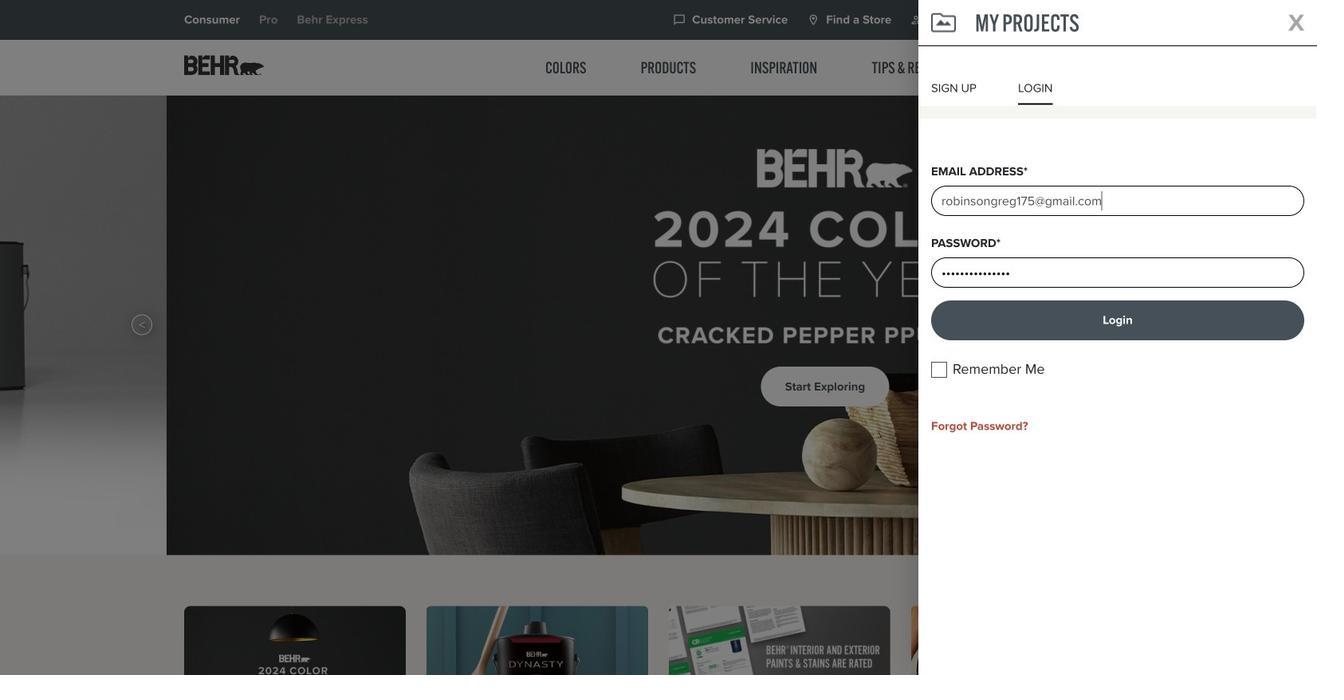 Task type: vqa. For each thing, say whether or not it's contained in the screenshot.
Color Of The Year 2024 image
yes



Task type: locate. For each thing, give the bounding box(es) containing it.
Login Form Email Address text field
[[931, 186, 1304, 216]]

paint can with brush image
[[427, 606, 648, 675]]

pour lid image
[[911, 606, 1133, 675]]

dining room painted in cracked pepper, featuring behr 2024 color of the year, cracked pepper image
[[88, 96, 1317, 555]]



Task type: describe. For each thing, give the bounding box(es) containing it.
consumer reports promo tile image
[[669, 606, 891, 675]]

color of the year 2024 image
[[184, 606, 406, 675]]

us flag image
[[1024, 8, 1068, 31]]

Password password field
[[931, 258, 1304, 288]]

behr logo image
[[184, 55, 264, 75]]



